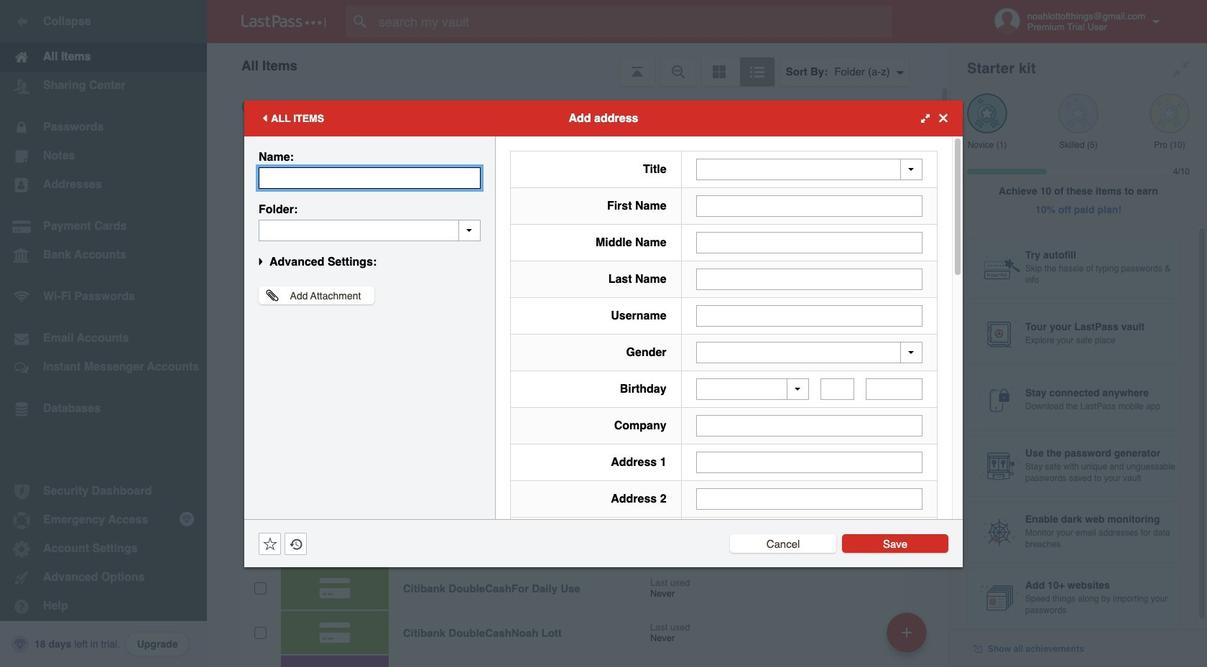 Task type: describe. For each thing, give the bounding box(es) containing it.
new item image
[[902, 628, 912, 638]]



Task type: vqa. For each thing, say whether or not it's contained in the screenshot.
New item element
no



Task type: locate. For each thing, give the bounding box(es) containing it.
new item navigation
[[882, 609, 936, 668]]

vault options navigation
[[207, 43, 950, 86]]

main navigation navigation
[[0, 0, 207, 668]]

None text field
[[696, 232, 923, 253], [866, 379, 923, 400], [696, 232, 923, 253], [866, 379, 923, 400]]

dialog
[[244, 100, 963, 668]]

None text field
[[259, 167, 481, 189], [696, 195, 923, 217], [259, 220, 481, 241], [696, 269, 923, 290], [696, 305, 923, 327], [821, 379, 855, 400], [696, 416, 923, 437], [696, 452, 923, 474], [696, 489, 923, 510], [259, 167, 481, 189], [696, 195, 923, 217], [259, 220, 481, 241], [696, 269, 923, 290], [696, 305, 923, 327], [821, 379, 855, 400], [696, 416, 923, 437], [696, 452, 923, 474], [696, 489, 923, 510]]

search my vault text field
[[347, 6, 921, 37]]

Search search field
[[347, 6, 921, 37]]

lastpass image
[[242, 15, 326, 28]]



